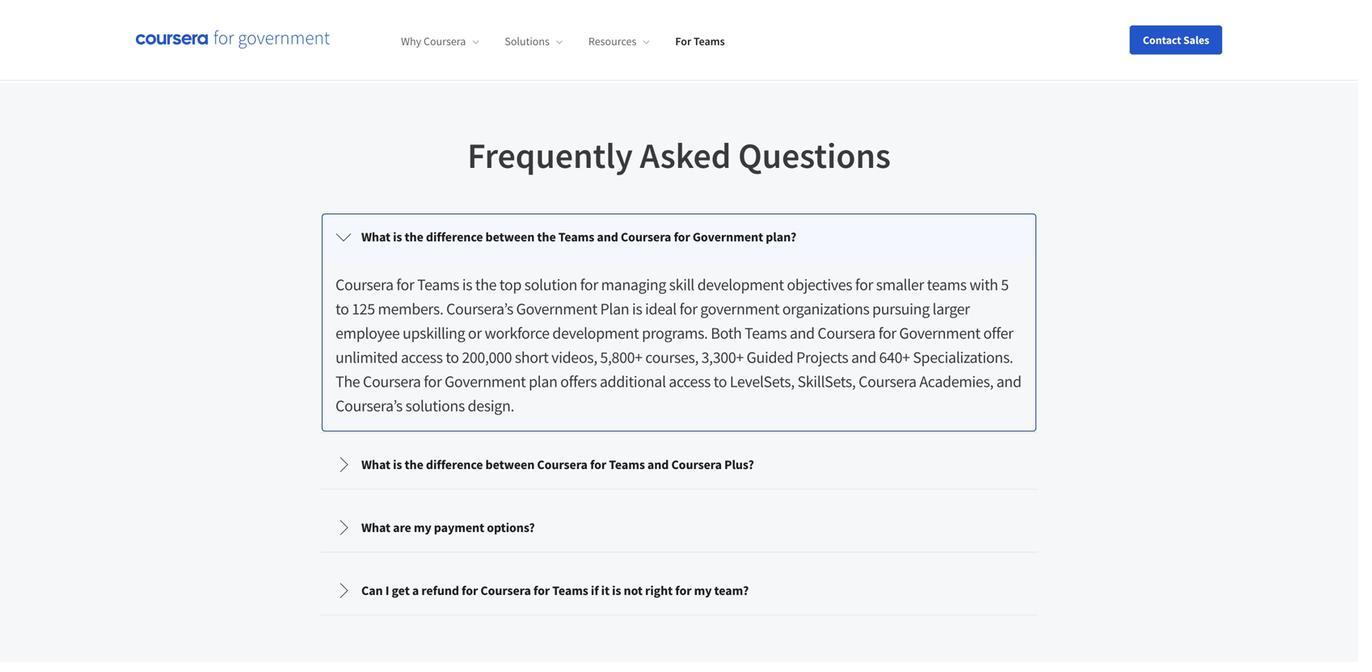 Task type: describe. For each thing, give the bounding box(es) containing it.
i
[[385, 583, 389, 599]]

what are my payment options? button
[[323, 506, 1036, 551]]

plan
[[529, 372, 557, 392]]

between for coursera
[[485, 457, 535, 473]]

what is the difference between coursera for teams and coursera plus? button
[[323, 443, 1036, 488]]

right
[[645, 583, 673, 599]]

projects
[[796, 348, 848, 368]]

is left the top
[[462, 275, 472, 295]]

the inside coursera for teams is the top solution for managing skill development objectives for smaller teams with 5 to 125 members. coursera's government plan is ideal for government organizations pursuing larger employee upskilling or workforce development programs. both teams and coursera for government offer unlimited access to 200,000 short videos, 5,800+ courses, 3,300+ guided projects and 640+ specializations. the coursera for government plan offers additional access to levelsets, skillsets, coursera academies, and coursera's solutions design.
[[475, 275, 496, 295]]

and down offer
[[996, 372, 1021, 392]]

workforce
[[485, 323, 549, 344]]

what for what is the difference between the teams and coursera for government plan?
[[361, 229, 390, 245]]

government down 200,000
[[445, 372, 526, 392]]

what is the difference between the teams and coursera for government plan?
[[361, 229, 796, 245]]

solutions
[[505, 34, 550, 49]]

videos,
[[551, 348, 597, 368]]

levelsets,
[[730, 372, 795, 392]]

not
[[624, 583, 643, 599]]

courses,
[[645, 348, 698, 368]]

and up what are my payment options? dropdown button
[[647, 457, 669, 473]]

objectives
[[787, 275, 852, 295]]

my inside dropdown button
[[414, 520, 431, 536]]

government inside dropdown button
[[693, 229, 763, 245]]

is up are
[[393, 457, 402, 473]]

difference for the
[[426, 229, 483, 245]]

employee
[[335, 323, 400, 344]]

contact
[[1143, 33, 1181, 47]]

1 horizontal spatial development
[[697, 275, 784, 295]]

2 vertical spatial to
[[713, 372, 727, 392]]

pursuing
[[872, 299, 930, 319]]

0 horizontal spatial development
[[552, 323, 639, 344]]

organizations
[[782, 299, 869, 319]]

for teams link
[[675, 34, 725, 49]]

contact sales
[[1143, 33, 1209, 47]]

what for what are my payment options?
[[361, 520, 390, 536]]

can i get a refund for coursera for teams if it is not right for my team? button
[[323, 569, 1036, 614]]

200,000
[[462, 348, 512, 368]]

managing
[[601, 275, 666, 295]]

top
[[499, 275, 521, 295]]

plus?
[[724, 457, 754, 473]]

what for what is the difference between coursera for teams and coursera plus?
[[361, 457, 390, 473]]

for
[[675, 34, 691, 49]]

is up members.
[[393, 229, 402, 245]]

my inside dropdown button
[[694, 583, 712, 599]]

1 horizontal spatial coursera's
[[446, 299, 513, 319]]

the up the solution on the top
[[537, 229, 556, 245]]

upskilling
[[403, 323, 465, 344]]

design.
[[468, 396, 514, 416]]

both
[[711, 323, 742, 344]]

larger
[[932, 299, 970, 319]]

5
[[1001, 275, 1009, 295]]

asked
[[640, 133, 731, 178]]

it
[[601, 583, 610, 599]]

and up projects
[[790, 323, 815, 344]]

solutions link
[[505, 34, 563, 49]]

and up managing
[[597, 229, 618, 245]]

additional
[[600, 372, 666, 392]]

skill
[[669, 275, 694, 295]]

team?
[[714, 583, 749, 599]]

specializations.
[[913, 348, 1013, 368]]

skillsets,
[[797, 372, 856, 392]]

difference for coursera
[[426, 457, 483, 473]]

coursera for teams is the top solution for managing skill development objectives for smaller teams with 5 to 125 members. coursera's government plan is ideal for government organizations pursuing larger employee upskilling or workforce development programs. both teams and coursera for government offer unlimited access to 200,000 short videos, 5,800+ courses, 3,300+ guided projects and 640+ specializations. the coursera for government plan offers additional access to levelsets, skillsets, coursera academies, and coursera's solutions design.
[[335, 275, 1021, 416]]

1 vertical spatial to
[[446, 348, 459, 368]]

refund
[[421, 583, 459, 599]]

payment
[[434, 520, 484, 536]]

why coursera
[[401, 34, 466, 49]]

get
[[392, 583, 410, 599]]

academies,
[[919, 372, 993, 392]]



Task type: vqa. For each thing, say whether or not it's contained in the screenshot.
Cybersecurity for Everyone's "FREE"
no



Task type: locate. For each thing, give the bounding box(es) containing it.
plan
[[600, 299, 629, 319]]

teams
[[927, 275, 967, 295]]

teams
[[694, 34, 725, 49], [558, 229, 594, 245], [417, 275, 459, 295], [745, 323, 787, 344], [609, 457, 645, 473], [552, 583, 588, 599]]

government
[[693, 229, 763, 245], [516, 299, 597, 319], [899, 323, 980, 344], [445, 372, 526, 392]]

the
[[405, 229, 423, 245], [537, 229, 556, 245], [475, 275, 496, 295], [405, 457, 423, 473]]

1 vertical spatial what
[[361, 457, 390, 473]]

0 vertical spatial my
[[414, 520, 431, 536]]

2 what from the top
[[361, 457, 390, 473]]

government
[[700, 299, 779, 319]]

offer
[[983, 323, 1013, 344]]

the
[[335, 372, 360, 392]]

government left plan?
[[693, 229, 763, 245]]

for teams
[[675, 34, 725, 49]]

what inside what are my payment options? dropdown button
[[361, 520, 390, 536]]

ideal
[[645, 299, 676, 319]]

my left team?
[[694, 583, 712, 599]]

short
[[515, 348, 549, 368]]

between up the top
[[485, 229, 535, 245]]

access
[[401, 348, 443, 368], [669, 372, 711, 392]]

can
[[361, 583, 383, 599]]

the left the top
[[475, 275, 496, 295]]

is right plan
[[632, 299, 642, 319]]

between
[[485, 229, 535, 245], [485, 457, 535, 473]]

between down design.
[[485, 457, 535, 473]]

plan?
[[766, 229, 796, 245]]

what are my payment options?
[[361, 520, 535, 536]]

what is the difference between the teams and coursera for government plan? button
[[323, 215, 1036, 260]]

development
[[697, 275, 784, 295], [552, 323, 639, 344]]

resources
[[588, 34, 636, 49]]

1 vertical spatial coursera's
[[335, 396, 402, 416]]

development down plan
[[552, 323, 639, 344]]

0 horizontal spatial my
[[414, 520, 431, 536]]

difference
[[426, 229, 483, 245], [426, 457, 483, 473]]

unlimited
[[335, 348, 398, 368]]

2 difference from the top
[[426, 457, 483, 473]]

1 horizontal spatial access
[[669, 372, 711, 392]]

1 vertical spatial my
[[694, 583, 712, 599]]

1 horizontal spatial to
[[446, 348, 459, 368]]

0 horizontal spatial access
[[401, 348, 443, 368]]

1 vertical spatial between
[[485, 457, 535, 473]]

contact sales button
[[1130, 25, 1222, 55]]

sales
[[1183, 33, 1209, 47]]

0 vertical spatial coursera's
[[446, 299, 513, 319]]

resources link
[[588, 34, 649, 49]]

what is the difference between coursera for teams and coursera plus?
[[361, 457, 754, 473]]

0 vertical spatial to
[[335, 299, 349, 319]]

guided
[[747, 348, 793, 368]]

why coursera link
[[401, 34, 479, 49]]

coursera's down the
[[335, 396, 402, 416]]

coursera's
[[446, 299, 513, 319], [335, 396, 402, 416]]

2 between from the top
[[485, 457, 535, 473]]

members.
[[378, 299, 443, 319]]

1 difference from the top
[[426, 229, 483, 245]]

smaller
[[876, 275, 924, 295]]

coursera
[[424, 34, 466, 49], [621, 229, 671, 245], [335, 275, 393, 295], [818, 323, 875, 344], [363, 372, 421, 392], [859, 372, 916, 392], [537, 457, 588, 473], [671, 457, 722, 473], [480, 583, 531, 599]]

to down 3,300+
[[713, 372, 727, 392]]

0 horizontal spatial to
[[335, 299, 349, 319]]

access down the upskilling
[[401, 348, 443, 368]]

what
[[361, 229, 390, 245], [361, 457, 390, 473], [361, 520, 390, 536]]

development up government
[[697, 275, 784, 295]]

my
[[414, 520, 431, 536], [694, 583, 712, 599]]

to down the upskilling
[[446, 348, 459, 368]]

the down solutions
[[405, 457, 423, 473]]

3,300+
[[701, 348, 744, 368]]

1 vertical spatial difference
[[426, 457, 483, 473]]

options?
[[487, 520, 535, 536]]

0 vertical spatial difference
[[426, 229, 483, 245]]

0 vertical spatial between
[[485, 229, 535, 245]]

government down the solution on the top
[[516, 299, 597, 319]]

frequently
[[467, 133, 633, 178]]

with
[[969, 275, 998, 295]]

frequently asked questions
[[467, 133, 891, 178]]

1 between from the top
[[485, 229, 535, 245]]

to left 125
[[335, 299, 349, 319]]

to
[[335, 299, 349, 319], [446, 348, 459, 368], [713, 372, 727, 392]]

programs.
[[642, 323, 708, 344]]

my right are
[[414, 520, 431, 536]]

640+
[[879, 348, 910, 368]]

the up members.
[[405, 229, 423, 245]]

between for the
[[485, 229, 535, 245]]

3 what from the top
[[361, 520, 390, 536]]

or
[[468, 323, 482, 344]]

solutions
[[405, 396, 465, 416]]

1 vertical spatial development
[[552, 323, 639, 344]]

1 vertical spatial access
[[669, 372, 711, 392]]

2 horizontal spatial to
[[713, 372, 727, 392]]

125
[[352, 299, 375, 319]]

coursera's up or
[[446, 299, 513, 319]]

are
[[393, 520, 411, 536]]

0 vertical spatial access
[[401, 348, 443, 368]]

for
[[674, 229, 690, 245], [396, 275, 414, 295], [580, 275, 598, 295], [855, 275, 873, 295], [679, 299, 697, 319], [878, 323, 896, 344], [424, 372, 442, 392], [590, 457, 606, 473], [462, 583, 478, 599], [533, 583, 550, 599], [675, 583, 692, 599]]

is right it
[[612, 583, 621, 599]]

offers
[[560, 372, 597, 392]]

is
[[393, 229, 402, 245], [462, 275, 472, 295], [632, 299, 642, 319], [393, 457, 402, 473], [612, 583, 621, 599]]

1 what from the top
[[361, 229, 390, 245]]

government down larger
[[899, 323, 980, 344]]

0 vertical spatial development
[[697, 275, 784, 295]]

solution
[[524, 275, 577, 295]]

1 horizontal spatial my
[[694, 583, 712, 599]]

0 vertical spatial what
[[361, 229, 390, 245]]

0 horizontal spatial coursera's
[[335, 396, 402, 416]]

why
[[401, 34, 421, 49]]

and left 640+
[[851, 348, 876, 368]]

and
[[597, 229, 618, 245], [790, 323, 815, 344], [851, 348, 876, 368], [996, 372, 1021, 392], [647, 457, 669, 473]]

2 vertical spatial what
[[361, 520, 390, 536]]

coursera for government image
[[136, 30, 330, 50]]

what inside dropdown button
[[361, 457, 390, 473]]

what inside what is the difference between the teams and coursera for government plan? dropdown button
[[361, 229, 390, 245]]

if
[[591, 583, 599, 599]]

a
[[412, 583, 419, 599]]

can i get a refund for coursera for teams if it is not right for my team?
[[361, 583, 749, 599]]

questions
[[738, 133, 891, 178]]

5,800+
[[600, 348, 642, 368]]

access down courses,
[[669, 372, 711, 392]]



